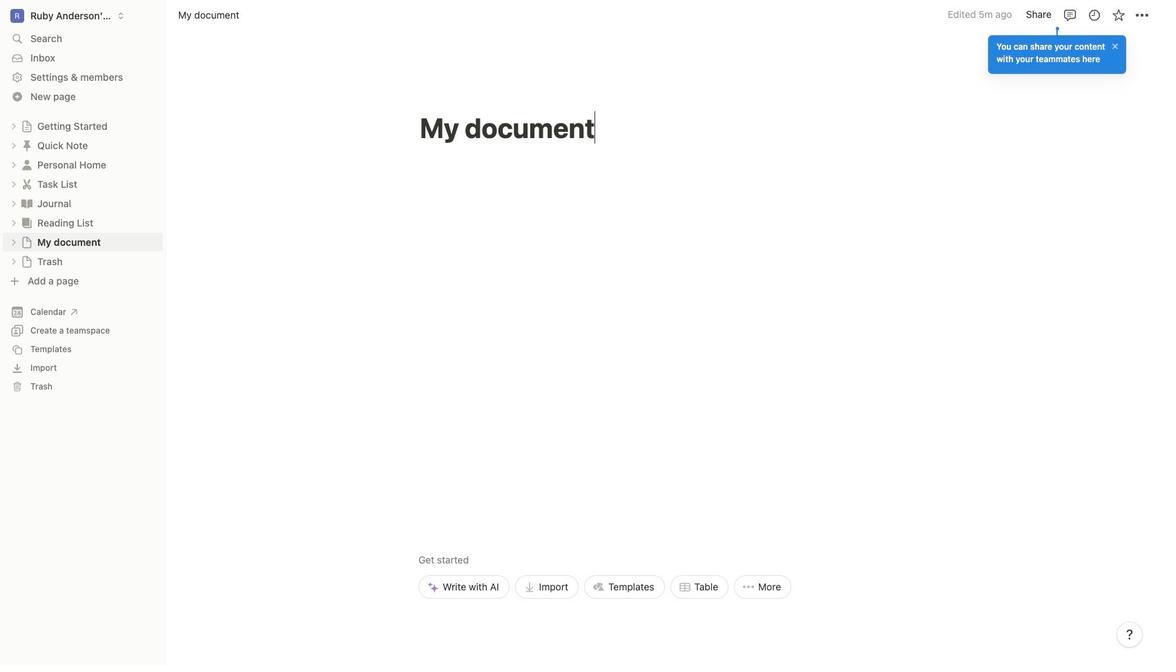 Task type: vqa. For each thing, say whether or not it's contained in the screenshot.
3rd Open icon from the top of the page
yes



Task type: describe. For each thing, give the bounding box(es) containing it.
3 open image from the top
[[10, 199, 18, 208]]

1 open image from the top
[[10, 161, 18, 169]]

2 open image from the top
[[10, 141, 18, 150]]

updates image
[[1088, 8, 1102, 22]]

5 open image from the top
[[10, 238, 18, 246]]



Task type: locate. For each thing, give the bounding box(es) containing it.
favorite image
[[1112, 8, 1126, 22]]

open image
[[10, 161, 18, 169], [10, 180, 18, 188], [10, 257, 18, 266]]

1 vertical spatial open image
[[10, 180, 18, 188]]

open image
[[10, 122, 18, 130], [10, 141, 18, 150], [10, 199, 18, 208], [10, 219, 18, 227], [10, 238, 18, 246]]

change page icon image
[[21, 120, 33, 132], [20, 139, 34, 152], [20, 158, 34, 172], [20, 177, 34, 191], [20, 197, 34, 210], [20, 216, 34, 230], [21, 236, 33, 248], [21, 255, 33, 268]]

0 vertical spatial open image
[[10, 161, 18, 169]]

menu
[[419, 457, 792, 599]]

1 open image from the top
[[10, 122, 18, 130]]

2 vertical spatial open image
[[10, 257, 18, 266]]

comments image
[[1064, 8, 1078, 22]]

4 open image from the top
[[10, 219, 18, 227]]

3 open image from the top
[[10, 257, 18, 266]]

2 open image from the top
[[10, 180, 18, 188]]



